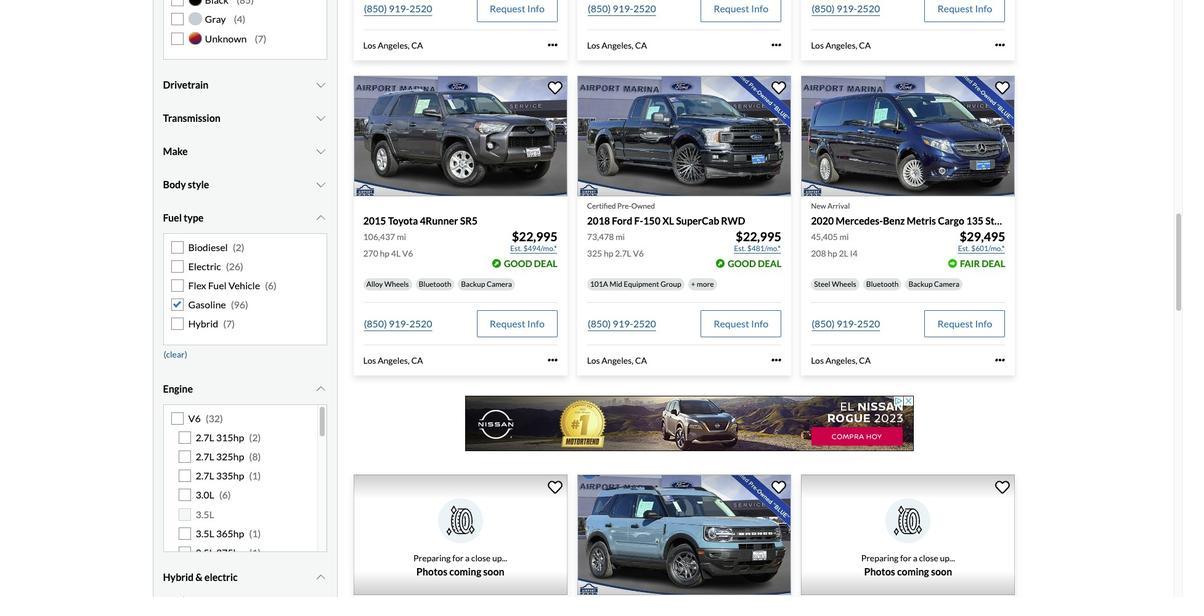 Task type: vqa. For each thing, say whether or not it's contained in the screenshot.


Task type: locate. For each thing, give the bounding box(es) containing it.
0 horizontal spatial $22,995
[[512, 229, 558, 244]]

1 est. from the left
[[510, 244, 522, 253]]

0 vertical spatial (6)
[[265, 280, 277, 292]]

gasoline
[[188, 299, 226, 311]]

3 est. from the left
[[958, 244, 970, 253]]

0 vertical spatial 3.5l
[[196, 509, 214, 521]]

1 horizontal spatial camera
[[934, 280, 960, 289]]

hybrid down gasoline
[[188, 318, 218, 330]]

est. inside the $22,995 est. $481/mo.*
[[734, 244, 746, 253]]

fuel up gasoline (96)
[[208, 280, 227, 292]]

2 chevron down image from the top
[[315, 213, 327, 223]]

1 chevron down image from the top
[[315, 80, 327, 90]]

good down est. $481/mo.* button
[[728, 258, 756, 269]]

1 bluetooth from the left
[[419, 280, 451, 289]]

mi down ford
[[616, 232, 625, 242]]

2 deal from the left
[[758, 258, 782, 269]]

hp inside the "73,478 mi 325 hp 2.7l v6"
[[604, 248, 614, 259]]

v6 left the (32)
[[188, 413, 201, 424]]

1 horizontal spatial backup
[[909, 280, 933, 289]]

1 rwd from the left
[[721, 215, 746, 227]]

ellipsis h image
[[548, 40, 558, 50], [996, 40, 1006, 50], [548, 356, 558, 366], [772, 356, 782, 366], [996, 356, 1006, 366]]

los angeles, ca
[[363, 40, 423, 50], [587, 40, 647, 50], [811, 40, 871, 50], [363, 356, 423, 366], [587, 356, 647, 366], [811, 356, 871, 366]]

v6 right 4l
[[402, 248, 413, 259]]

0 horizontal spatial bluetooth
[[419, 280, 451, 289]]

body style button
[[163, 169, 327, 200]]

(7) down (96)
[[223, 318, 235, 330]]

2 vertical spatial (1)
[[249, 547, 261, 559]]

101a
[[590, 280, 608, 289]]

chevron down image inside fuel type dropdown button
[[315, 213, 327, 223]]

1 horizontal spatial vehicle photo unavailable image
[[801, 475, 1015, 596]]

ca
[[411, 40, 423, 50], [635, 40, 647, 50], [859, 40, 871, 50], [411, 356, 423, 366], [635, 356, 647, 366], [859, 356, 871, 366]]

0 horizontal spatial deal
[[534, 258, 558, 269]]

2015
[[363, 215, 386, 227]]

bluetooth for alloy wheels
[[419, 280, 451, 289]]

standard
[[986, 215, 1026, 227]]

2.7l up the 3.0l
[[196, 470, 214, 482]]

wheels right steel
[[832, 280, 857, 289]]

2 bluetooth from the left
[[866, 280, 899, 289]]

1 horizontal spatial good
[[728, 258, 756, 269]]

drivetrain button
[[163, 69, 327, 100]]

est. inside $29,495 est. $601/mo.*
[[958, 244, 970, 253]]

hybrid inside dropdown button
[[163, 572, 194, 583]]

los
[[363, 40, 376, 50], [587, 40, 600, 50], [811, 40, 824, 50], [363, 356, 376, 366], [587, 356, 600, 366], [811, 356, 824, 366]]

2 horizontal spatial v6
[[633, 248, 644, 259]]

toyota
[[388, 215, 418, 227]]

deal down $601/mo.*
[[982, 258, 1006, 269]]

1 vehicle photo unavailable image from the left
[[353, 475, 568, 596]]

(850)
[[364, 2, 387, 14], [588, 2, 611, 14], [812, 2, 835, 14], [364, 318, 387, 330], [588, 318, 611, 330], [812, 318, 835, 330]]

hp for 2018 ford f-150 xl supercab rwd
[[604, 248, 614, 259]]

steel wheels
[[814, 280, 857, 289]]

chevron down image for transmission
[[315, 113, 327, 123]]

$22,995 inside the $22,995 est. $481/mo.*
[[736, 229, 782, 244]]

106,437 mi 270 hp 4l v6
[[363, 232, 413, 259]]

backup camera for alloy wheels
[[461, 280, 512, 289]]

hp right 325
[[604, 248, 614, 259]]

2 wheels from the left
[[832, 280, 857, 289]]

request info button
[[477, 0, 558, 22], [701, 0, 782, 22], [925, 0, 1006, 22], [477, 311, 558, 338], [701, 311, 782, 338], [925, 311, 1006, 338]]

2l
[[839, 248, 849, 259]]

style
[[188, 179, 209, 190]]

est. inside '$22,995 est. $494/mo.*'
[[510, 244, 522, 253]]

2 vertical spatial chevron down image
[[315, 384, 327, 394]]

camera down 'est. $494/mo.*' button
[[487, 280, 512, 289]]

2.7l left 325hp
[[196, 451, 214, 463]]

2 good from the left
[[728, 258, 756, 269]]

1 chevron down image from the top
[[315, 180, 327, 190]]

steel
[[814, 280, 831, 289]]

$22,995 inside '$22,995 est. $494/mo.*'
[[512, 229, 558, 244]]

bluetooth right the steel wheels
[[866, 280, 899, 289]]

drivetrain
[[163, 79, 209, 90]]

1 vertical spatial (7)
[[223, 318, 235, 330]]

hp inside 45,405 mi 208 hp 2l i4
[[828, 248, 838, 259]]

1 (1) from the top
[[249, 470, 261, 482]]

2 hp from the left
[[604, 248, 614, 259]]

0 horizontal spatial hp
[[380, 248, 390, 259]]

$22,995 for $22,995 est. $481/mo.*
[[736, 229, 782, 244]]

1 backup from the left
[[461, 280, 485, 289]]

2 rwd from the left
[[1051, 215, 1075, 227]]

1 horizontal spatial (7)
[[255, 32, 266, 44]]

0 horizontal spatial vehicle photo unavailable image
[[353, 475, 568, 596]]

backup camera
[[461, 280, 512, 289], [909, 280, 960, 289]]

3.5l up hybrid & electric
[[196, 547, 214, 559]]

0 vertical spatial (1)
[[249, 470, 261, 482]]

good for $22,995 est. $494/mo.*
[[504, 258, 532, 269]]

0 horizontal spatial backup camera
[[461, 280, 512, 289]]

rwd right roof
[[1051, 215, 1075, 227]]

0 horizontal spatial est.
[[510, 244, 522, 253]]

hybrid left &
[[163, 572, 194, 583]]

backup for steel wheels
[[909, 280, 933, 289]]

bluetooth for steel wheels
[[866, 280, 899, 289]]

deal down $481/mo.*
[[758, 258, 782, 269]]

325
[[587, 248, 602, 259]]

alloy
[[366, 280, 383, 289]]

1 mi from the left
[[397, 232, 406, 242]]

2 backup camera from the left
[[909, 280, 960, 289]]

+
[[691, 280, 696, 289]]

2 3.5l from the top
[[196, 528, 214, 540]]

chevron down image inside make dropdown button
[[315, 147, 327, 156]]

good deal for $22,995 est. $481/mo.*
[[728, 258, 782, 269]]

1 horizontal spatial hp
[[604, 248, 614, 259]]

1 vertical spatial chevron down image
[[315, 213, 327, 223]]

(1) for 3.5l 365hp (1)
[[249, 528, 261, 540]]

2.7l down v6 (32)
[[196, 432, 214, 444]]

2 $22,995 from the left
[[736, 229, 782, 244]]

2 mi from the left
[[616, 232, 625, 242]]

fuel inside dropdown button
[[163, 212, 182, 224]]

flex fuel vehicle (6)
[[188, 280, 277, 292]]

(6) down 2.7l 335hp (1)
[[219, 490, 231, 501]]

1 backup camera from the left
[[461, 280, 512, 289]]

v6 for $22,995 est. $494/mo.*
[[402, 248, 413, 259]]

chevron down image inside the hybrid & electric dropdown button
[[315, 573, 327, 583]]

backup
[[461, 280, 485, 289], [909, 280, 933, 289]]

(1) for 3.5l 375hp (1)
[[249, 547, 261, 559]]

gray
[[205, 13, 226, 25]]

1 hp from the left
[[380, 248, 390, 259]]

2 camera from the left
[[934, 280, 960, 289]]

vehicle photo unavailable image
[[353, 475, 568, 596], [801, 475, 1015, 596]]

1 horizontal spatial deal
[[758, 258, 782, 269]]

$22,995
[[512, 229, 558, 244], [736, 229, 782, 244]]

unknown
[[205, 32, 247, 44]]

hp left 4l
[[380, 248, 390, 259]]

3 chevron down image from the top
[[315, 384, 327, 394]]

1 vertical spatial fuel
[[208, 280, 227, 292]]

3.5l left 365hp
[[196, 528, 214, 540]]

camera
[[487, 280, 512, 289], [934, 280, 960, 289]]

3 chevron down image from the top
[[315, 147, 327, 156]]

3.5l 375hp (1)
[[196, 547, 261, 559]]

mi inside 45,405 mi 208 hp 2l i4
[[840, 232, 849, 242]]

good deal down 'est. $494/mo.*' button
[[504, 258, 558, 269]]

(1) down the (8)
[[249, 470, 261, 482]]

mercedes-
[[836, 215, 883, 227]]

angeles,
[[378, 40, 410, 50], [602, 40, 634, 50], [826, 40, 858, 50], [378, 356, 410, 366], [602, 356, 634, 366], [826, 356, 858, 366]]

2.7l right 325
[[615, 248, 632, 259]]

chevron down image for type
[[315, 213, 327, 223]]

request
[[490, 2, 526, 14], [714, 2, 750, 14], [938, 2, 973, 14], [490, 318, 526, 330], [714, 318, 750, 330], [938, 318, 973, 330]]

pre-
[[618, 201, 631, 211]]

chevron down image
[[315, 80, 327, 90], [315, 113, 327, 123], [315, 147, 327, 156], [315, 573, 327, 583]]

2 horizontal spatial deal
[[982, 258, 1006, 269]]

1 horizontal spatial good deal
[[728, 258, 782, 269]]

good deal for $22,995 est. $494/mo.*
[[504, 258, 558, 269]]

gasoline (96)
[[188, 299, 248, 311]]

request info
[[490, 2, 545, 14], [714, 2, 769, 14], [938, 2, 993, 14], [490, 318, 545, 330], [714, 318, 769, 330], [938, 318, 993, 330]]

good deal down est. $481/mo.* button
[[728, 258, 782, 269]]

1 horizontal spatial wheels
[[832, 280, 857, 289]]

1 horizontal spatial rwd
[[1051, 215, 1075, 227]]

0 horizontal spatial (2)
[[233, 241, 244, 253]]

chevron down image inside engine dropdown button
[[315, 384, 327, 394]]

v6 inside 106,437 mi 270 hp 4l v6
[[402, 248, 413, 259]]

1 horizontal spatial $22,995
[[736, 229, 782, 244]]

45,405
[[811, 232, 838, 242]]

(1) right 375hp
[[249, 547, 261, 559]]

(8)
[[249, 451, 261, 463]]

type
[[184, 212, 204, 224]]

0 vertical spatial (7)
[[255, 32, 266, 44]]

73,478
[[587, 232, 614, 242]]

hybrid
[[188, 318, 218, 330], [163, 572, 194, 583]]

1 horizontal spatial est.
[[734, 244, 746, 253]]

more
[[697, 280, 714, 289]]

2 vertical spatial 3.5l
[[196, 547, 214, 559]]

1 horizontal spatial mi
[[616, 232, 625, 242]]

3.5l 365hp (1)
[[196, 528, 261, 540]]

0 vertical spatial hybrid
[[188, 318, 218, 330]]

electric
[[188, 261, 221, 272]]

backup camera for steel wheels
[[909, 280, 960, 289]]

0 horizontal spatial backup
[[461, 280, 485, 289]]

0 horizontal spatial wheels
[[384, 280, 409, 289]]

electric (26)
[[188, 261, 243, 272]]

$494/mo.*
[[524, 244, 557, 253]]

hybrid & electric
[[163, 572, 238, 583]]

919-
[[389, 2, 410, 14], [613, 2, 633, 14], [837, 2, 857, 14], [389, 318, 410, 330], [613, 318, 633, 330], [837, 318, 857, 330]]

mi for 2020 mercedes-benz metris cargo 135 standard roof rwd
[[840, 232, 849, 242]]

hybrid for hybrid (7)
[[188, 318, 218, 330]]

1 vertical spatial (2)
[[249, 432, 261, 444]]

bluetooth right "alloy wheels"
[[419, 280, 451, 289]]

deal down $494/mo.*
[[534, 258, 558, 269]]

good down 'est. $494/mo.*' button
[[504, 258, 532, 269]]

chevron down image for style
[[315, 180, 327, 190]]

1 camera from the left
[[487, 280, 512, 289]]

mi inside the "73,478 mi 325 hp 2.7l v6"
[[616, 232, 625, 242]]

0 horizontal spatial mi
[[397, 232, 406, 242]]

body
[[163, 179, 186, 190]]

est. up fair
[[958, 244, 970, 253]]

chevron down image inside drivetrain dropdown button
[[315, 80, 327, 90]]

3 3.5l from the top
[[196, 547, 214, 559]]

(2) up (26)
[[233, 241, 244, 253]]

0 horizontal spatial fuel
[[163, 212, 182, 224]]

2 est. from the left
[[734, 244, 746, 253]]

v6 up 101a mid equipment group
[[633, 248, 644, 259]]

1 vertical spatial 3.5l
[[196, 528, 214, 540]]

hp left 2l
[[828, 248, 838, 259]]

v6 inside the "73,478 mi 325 hp 2.7l v6"
[[633, 248, 644, 259]]

backup for alloy wheels
[[461, 280, 485, 289]]

wheels right alloy
[[384, 280, 409, 289]]

3 deal from the left
[[982, 258, 1006, 269]]

3 hp from the left
[[828, 248, 838, 259]]

0 vertical spatial chevron down image
[[315, 180, 327, 190]]

magnetic gray metallic 2015 toyota 4runner sr5 suv / crossover 4x2 5-speed automatic overdrive image
[[353, 76, 568, 196]]

(7)
[[255, 32, 266, 44], [223, 318, 235, 330]]

chevron down image
[[315, 180, 327, 190], [315, 213, 327, 223], [315, 384, 327, 394]]

2 (1) from the top
[[249, 528, 261, 540]]

v6 for $22,995 est. $481/mo.*
[[633, 248, 644, 259]]

fuel type button
[[163, 203, 327, 233]]

rwd up the $22,995 est. $481/mo.*
[[721, 215, 746, 227]]

1 horizontal spatial fuel
[[208, 280, 227, 292]]

est. for 2018 ford f-150 xl supercab rwd
[[734, 244, 746, 253]]

(6) right vehicle
[[265, 280, 277, 292]]

est. left $481/mo.*
[[734, 244, 746, 253]]

1 horizontal spatial v6
[[402, 248, 413, 259]]

2 horizontal spatial est.
[[958, 244, 970, 253]]

3.5l for 3.5l 375hp (1)
[[196, 547, 214, 559]]

0 horizontal spatial camera
[[487, 280, 512, 289]]

chevron down image inside body style dropdown button
[[315, 180, 327, 190]]

hp inside 106,437 mi 270 hp 4l v6
[[380, 248, 390, 259]]

0 horizontal spatial (6)
[[219, 490, 231, 501]]

backup camera down 'est. $494/mo.*' button
[[461, 280, 512, 289]]

0 vertical spatial fuel
[[163, 212, 182, 224]]

0 horizontal spatial good deal
[[504, 258, 558, 269]]

315hp
[[216, 432, 244, 444]]

mi down toyota
[[397, 232, 406, 242]]

0 horizontal spatial good
[[504, 258, 532, 269]]

2 backup from the left
[[909, 280, 933, 289]]

1 horizontal spatial (2)
[[249, 432, 261, 444]]

1 good deal from the left
[[504, 258, 558, 269]]

2 vehicle photo unavailable image from the left
[[801, 475, 1015, 596]]

4 chevron down image from the top
[[315, 573, 327, 583]]

3 (1) from the top
[[249, 547, 261, 559]]

1 vertical spatial (1)
[[249, 528, 261, 540]]

chevron down image for drivetrain
[[315, 80, 327, 90]]

2 good deal from the left
[[728, 258, 782, 269]]

(7) right "unknown"
[[255, 32, 266, 44]]

2 chevron down image from the top
[[315, 113, 327, 123]]

(6)
[[265, 280, 277, 292], [219, 490, 231, 501]]

0 horizontal spatial rwd
[[721, 215, 746, 227]]

rwd
[[721, 215, 746, 227], [1051, 215, 1075, 227]]

deal for 2018 ford f-150 xl supercab rwd
[[758, 258, 782, 269]]

1 wheels from the left
[[384, 280, 409, 289]]

camera down 'est. $601/mo.*' button
[[934, 280, 960, 289]]

hp
[[380, 248, 390, 259], [604, 248, 614, 259], [828, 248, 838, 259]]

advertisement region
[[465, 397, 914, 452]]

2 horizontal spatial hp
[[828, 248, 838, 259]]

2 horizontal spatial mi
[[840, 232, 849, 242]]

1 horizontal spatial backup camera
[[909, 280, 960, 289]]

$29,495
[[960, 229, 1006, 244]]

1 3.5l from the top
[[196, 509, 214, 521]]

4runner
[[420, 215, 458, 227]]

335hp
[[216, 470, 244, 482]]

(1) right 365hp
[[249, 528, 261, 540]]

mi up 2l
[[840, 232, 849, 242]]

fair
[[960, 258, 980, 269]]

est. $481/mo.* button
[[734, 243, 782, 255]]

3 mi from the left
[[840, 232, 849, 242]]

fuel left type
[[163, 212, 182, 224]]

hybrid (7)
[[188, 318, 235, 330]]

est. left $494/mo.*
[[510, 244, 522, 253]]

1 good from the left
[[504, 258, 532, 269]]

(850) 919-2520
[[364, 2, 432, 14], [588, 2, 656, 14], [812, 2, 880, 14], [364, 318, 432, 330], [588, 318, 656, 330], [812, 318, 880, 330]]

3.5l down the 3.0l
[[196, 509, 214, 521]]

1 $22,995 from the left
[[512, 229, 558, 244]]

1 vertical spatial (6)
[[219, 490, 231, 501]]

+ more
[[691, 280, 714, 289]]

(1) for 2.7l 335hp (1)
[[249, 470, 261, 482]]

hybrid for hybrid & electric
[[163, 572, 194, 583]]

1 horizontal spatial bluetooth
[[866, 280, 899, 289]]

transmission button
[[163, 103, 327, 134]]

(2) up the (8)
[[249, 432, 261, 444]]

chevron down image inside transmission dropdown button
[[315, 113, 327, 123]]

backup camera down 'est. $601/mo.*' button
[[909, 280, 960, 289]]

1 vertical spatial hybrid
[[163, 572, 194, 583]]

(850) 919-2520 button
[[363, 0, 433, 22], [587, 0, 657, 22], [811, 0, 881, 22], [363, 311, 433, 338], [587, 311, 657, 338], [811, 311, 881, 338]]

v6
[[402, 248, 413, 259], [633, 248, 644, 259], [188, 413, 201, 424]]



Task type: describe. For each thing, give the bounding box(es) containing it.
new arrival 2020 mercedes-benz metris cargo 135 standard roof rwd
[[811, 201, 1075, 227]]

alloy wheels
[[366, 280, 409, 289]]

2.7l for 2.7l 325hp (8)
[[196, 451, 214, 463]]

(26)
[[226, 261, 243, 272]]

transmission
[[163, 112, 221, 124]]

1 horizontal spatial (6)
[[265, 280, 277, 292]]

270
[[363, 248, 378, 259]]

owned
[[631, 201, 655, 211]]

new
[[811, 201, 826, 211]]

chevron down image for hybrid & electric
[[315, 573, 327, 583]]

2.7l 335hp (1)
[[196, 470, 261, 482]]

flex
[[188, 280, 206, 292]]

mi for 2018 ford f-150 xl supercab rwd
[[616, 232, 625, 242]]

2.7l 325hp (8)
[[196, 451, 261, 463]]

area 51 2021 ford bronco sport big bend awd suv / crossover all-wheel drive 8-speed automatic image
[[577, 475, 792, 596]]

ellipsis h image
[[772, 40, 782, 50]]

2.7l for 2.7l 315hp (2)
[[196, 432, 214, 444]]

hp for 2020 mercedes-benz metris cargo 135 standard roof rwd
[[828, 248, 838, 259]]

deal for 2020 mercedes-benz metris cargo 135 standard roof rwd
[[982, 258, 1006, 269]]

certified pre-owned 2018 ford f-150 xl supercab rwd
[[587, 201, 746, 227]]

equipment
[[624, 280, 659, 289]]

mi inside 106,437 mi 270 hp 4l v6
[[397, 232, 406, 242]]

101a mid equipment group
[[590, 280, 681, 289]]

2018
[[587, 215, 610, 227]]

sr5
[[460, 215, 478, 227]]

2015 toyota 4runner sr5
[[363, 215, 478, 227]]

(96)
[[231, 299, 248, 311]]

73,478 mi 325 hp 2.7l v6
[[587, 232, 644, 259]]

engine button
[[163, 374, 327, 405]]

engine
[[163, 383, 193, 395]]

roof
[[1028, 215, 1049, 227]]

metris
[[907, 215, 936, 227]]

$601/mo.*
[[972, 244, 1005, 253]]

135
[[967, 215, 984, 227]]

(4)
[[234, 13, 246, 25]]

0 horizontal spatial v6
[[188, 413, 201, 424]]

$22,995 est. $494/mo.*
[[510, 229, 558, 253]]

group
[[661, 280, 681, 289]]

0 horizontal spatial (7)
[[223, 318, 235, 330]]

rwd inside certified pre-owned 2018 ford f-150 xl supercab rwd
[[721, 215, 746, 227]]

mid
[[610, 280, 623, 289]]

45,405 mi 208 hp 2l i4
[[811, 232, 858, 259]]

106,437
[[363, 232, 395, 242]]

wheels for alloy wheels
[[384, 280, 409, 289]]

biodiesel (2)
[[188, 241, 244, 253]]

v6 (32)
[[188, 413, 223, 424]]

make
[[163, 145, 188, 157]]

1 deal from the left
[[534, 258, 558, 269]]

2020
[[811, 215, 834, 227]]

est. $601/mo.* button
[[958, 243, 1006, 255]]

(clear)
[[164, 350, 187, 360]]

i4
[[850, 248, 858, 259]]

chevron down image for make
[[315, 147, 327, 156]]

camera for steel wheels
[[934, 280, 960, 289]]

2.7l inside the "73,478 mi 325 hp 2.7l v6"
[[615, 248, 632, 259]]

325hp
[[216, 451, 244, 463]]

wheels for steel wheels
[[832, 280, 857, 289]]

make button
[[163, 136, 327, 167]]

2.7l for 2.7l 335hp (1)
[[196, 470, 214, 482]]

certified
[[587, 201, 616, 211]]

fair deal
[[960, 258, 1006, 269]]

375hp
[[216, 547, 244, 559]]

&
[[196, 572, 203, 583]]

0 vertical spatial (2)
[[233, 241, 244, 253]]

$22,995 est. $481/mo.*
[[734, 229, 782, 253]]

fuel type
[[163, 212, 204, 224]]

150
[[644, 215, 661, 227]]

xl
[[663, 215, 674, 227]]

ford
[[612, 215, 633, 227]]

4l
[[391, 248, 401, 259]]

3.5l for 3.5l
[[196, 509, 214, 521]]

supercab
[[676, 215, 719, 227]]

3.5l for 3.5l 365hp (1)
[[196, 528, 214, 540]]

(clear) button
[[163, 346, 188, 364]]

vehicle
[[229, 280, 260, 292]]

body style
[[163, 179, 209, 190]]

biodiesel
[[188, 241, 228, 253]]

365hp
[[216, 528, 244, 540]]

est. for 2020 mercedes-benz metris cargo 135 standard roof rwd
[[958, 244, 970, 253]]

navy blue 2020 mercedes-benz metris cargo 135 standard roof rwd van rear-wheel drive 7-speed automatic image
[[801, 76, 1015, 196]]

electric
[[205, 572, 238, 583]]

rwd inside new arrival 2020 mercedes-benz metris cargo 135 standard roof rwd
[[1051, 215, 1075, 227]]

208
[[811, 248, 826, 259]]

hybrid & electric button
[[163, 563, 327, 593]]

$481/mo.*
[[748, 244, 781, 253]]

est. $494/mo.* button
[[510, 243, 558, 255]]

benz
[[883, 215, 905, 227]]

camera for alloy wheels
[[487, 280, 512, 289]]

$22,995 for $22,995 est. $494/mo.*
[[512, 229, 558, 244]]

3.0l (6)
[[196, 490, 231, 501]]

3.0l
[[196, 490, 214, 501]]

cargo
[[938, 215, 965, 227]]

shadow black 2018 ford f-150 xl supercab rwd pickup truck 4x2 automatic image
[[577, 76, 792, 196]]

arrival
[[828, 201, 850, 211]]

(32)
[[206, 413, 223, 424]]

f-
[[634, 215, 644, 227]]

good for $22,995 est. $481/mo.*
[[728, 258, 756, 269]]

2.7l 315hp (2)
[[196, 432, 261, 444]]



